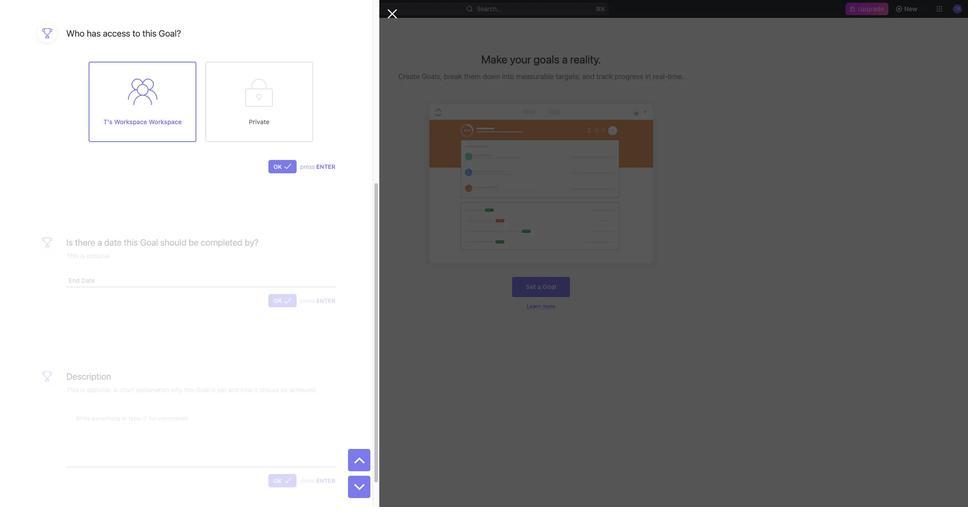 Task type: describe. For each thing, give the bounding box(es) containing it.
who
[[66, 28, 85, 38]]

press enter for goal?
[[300, 163, 336, 170]]

description
[[66, 372, 111, 382]]

goals
[[534, 53, 560, 66]]

more
[[543, 303, 556, 310]]

t's workspace workspace
[[103, 118, 182, 126]]

your
[[510, 53, 531, 66]]

into
[[502, 73, 514, 81]]

make your goals a reality.
[[481, 53, 601, 66]]

ok for goal?
[[274, 163, 282, 170]]

enter for goal?
[[316, 163, 336, 170]]

learn
[[527, 303, 541, 310]]

press for goal
[[300, 298, 315, 305]]

dialog containing who has access to this goal?
[[0, 0, 397, 508]]

1 vertical spatial a
[[97, 238, 102, 248]]

has
[[87, 28, 101, 38]]

access
[[103, 28, 130, 38]]

goal?
[[159, 28, 181, 38]]

1 horizontal spatial a
[[538, 283, 541, 291]]

2 workspace from the left
[[149, 118, 182, 126]]

learn more
[[527, 303, 556, 310]]

ok for goal
[[274, 298, 282, 305]]

3 enter from the top
[[316, 478, 336, 485]]

1 workspace from the left
[[114, 118, 147, 126]]

set
[[526, 283, 536, 291]]

3 press from the top
[[300, 478, 315, 485]]

make
[[481, 53, 508, 66]]

should
[[160, 238, 187, 248]]

ok button for goal?
[[269, 160, 297, 174]]

time.
[[668, 73, 684, 81]]

measurable
[[516, 73, 554, 81]]

track
[[597, 73, 613, 81]]

by?
[[245, 238, 259, 248]]

t's
[[103, 118, 113, 126]]

break
[[444, 73, 462, 81]]

targets,
[[556, 73, 581, 81]]

upgrade link
[[846, 3, 889, 15]]

0 vertical spatial a
[[562, 53, 568, 66]]

this for date
[[124, 238, 138, 248]]



Task type: locate. For each thing, give the bounding box(es) containing it.
3 press enter from the top
[[300, 478, 336, 485]]

press enter
[[300, 163, 336, 170], [300, 298, 336, 305], [300, 478, 336, 485]]

2 vertical spatial ok button
[[269, 475, 297, 488]]

ok button
[[269, 160, 297, 174], [269, 295, 297, 308], [269, 475, 297, 488]]

1 vertical spatial press enter
[[300, 298, 336, 305]]

search...
[[477, 5, 502, 13]]

2 vertical spatial enter
[[316, 478, 336, 485]]

0 vertical spatial this
[[142, 28, 157, 38]]

1 vertical spatial this
[[124, 238, 138, 248]]

this
[[142, 28, 157, 38], [124, 238, 138, 248]]

and
[[583, 73, 595, 81]]

press for goal?
[[300, 163, 315, 170]]

2 press from the top
[[300, 298, 315, 305]]

2 vertical spatial press enter
[[300, 478, 336, 485]]

1 enter from the top
[[316, 163, 336, 170]]

1 horizontal spatial workspace
[[149, 118, 182, 126]]

0 vertical spatial ok
[[274, 163, 282, 170]]

1 press from the top
[[300, 163, 315, 170]]

is there a date this goal should be completed by?
[[66, 238, 259, 248]]

3 ok button from the top
[[269, 475, 297, 488]]

enter for goal
[[316, 298, 336, 305]]

completed
[[201, 238, 243, 248]]

1 ok button from the top
[[269, 160, 297, 174]]

create
[[398, 73, 420, 81]]

ok
[[274, 163, 282, 170], [274, 298, 282, 305], [274, 478, 282, 485]]

1 vertical spatial goal
[[543, 283, 556, 291]]

goal left should
[[140, 238, 158, 248]]

this right to
[[142, 28, 157, 38]]

there
[[75, 238, 95, 248]]

this right date
[[124, 238, 138, 248]]

2 ok button from the top
[[269, 295, 297, 308]]

0 vertical spatial goal
[[140, 238, 158, 248]]

private
[[249, 118, 270, 126]]

1 ok from the top
[[274, 163, 282, 170]]

this for to
[[142, 28, 157, 38]]

enter
[[316, 163, 336, 170], [316, 298, 336, 305], [316, 478, 336, 485]]

upgrade
[[859, 5, 884, 13]]

2 enter from the top
[[316, 298, 336, 305]]

be
[[189, 238, 199, 248]]

2 vertical spatial ok
[[274, 478, 282, 485]]

0 horizontal spatial a
[[97, 238, 102, 248]]

dialog
[[0, 0, 397, 508]]

new
[[905, 5, 918, 13]]

a up targets,
[[562, 53, 568, 66]]

2 press enter from the top
[[300, 298, 336, 305]]

1 horizontal spatial goal
[[543, 283, 556, 291]]

workspace
[[114, 118, 147, 126], [149, 118, 182, 126]]

0 horizontal spatial this
[[124, 238, 138, 248]]

sidebar navigation
[[0, 18, 114, 508]]

press
[[300, 163, 315, 170], [300, 298, 315, 305], [300, 478, 315, 485]]

0 horizontal spatial workspace
[[114, 118, 147, 126]]

a right set at the right of the page
[[538, 283, 541, 291]]

1 press enter from the top
[[300, 163, 336, 170]]

them
[[464, 73, 481, 81]]

down
[[483, 73, 500, 81]]

0 horizontal spatial goal
[[140, 238, 158, 248]]

2 vertical spatial a
[[538, 283, 541, 291]]

ok button for goal
[[269, 295, 297, 308]]

1 horizontal spatial this
[[142, 28, 157, 38]]

new button
[[892, 2, 923, 16]]

a left date
[[97, 238, 102, 248]]

⌘k
[[596, 5, 606, 13]]

1 vertical spatial press
[[300, 298, 315, 305]]

reality.
[[570, 53, 601, 66]]

real-
[[653, 73, 668, 81]]

is
[[66, 238, 73, 248]]

1 vertical spatial ok
[[274, 298, 282, 305]]

learn more link
[[527, 303, 556, 310]]

goal
[[140, 238, 158, 248], [543, 283, 556, 291]]

to
[[133, 28, 140, 38]]

goals,
[[422, 73, 442, 81]]

date
[[104, 238, 122, 248]]

press enter for goal
[[300, 298, 336, 305]]

in
[[646, 73, 651, 81]]

2 vertical spatial press
[[300, 478, 315, 485]]

who has access to this goal?
[[66, 28, 181, 38]]

0 vertical spatial press enter
[[300, 163, 336, 170]]

0 vertical spatial press
[[300, 163, 315, 170]]

2 horizontal spatial a
[[562, 53, 568, 66]]

a
[[562, 53, 568, 66], [97, 238, 102, 248], [538, 283, 541, 291]]

0 vertical spatial ok button
[[269, 160, 297, 174]]

3 ok from the top
[[274, 478, 282, 485]]

goal right set at the right of the page
[[543, 283, 556, 291]]

1 vertical spatial ok button
[[269, 295, 297, 308]]

progress
[[615, 73, 644, 81]]

2 ok from the top
[[274, 298, 282, 305]]

set a goal
[[526, 283, 556, 291]]

0 vertical spatial enter
[[316, 163, 336, 170]]

1 vertical spatial enter
[[316, 298, 336, 305]]

create goals, break them down into measurable targets, and track progress in real-time.
[[398, 73, 684, 81]]



Task type: vqa. For each thing, say whether or not it's contained in the screenshot.
your
yes



